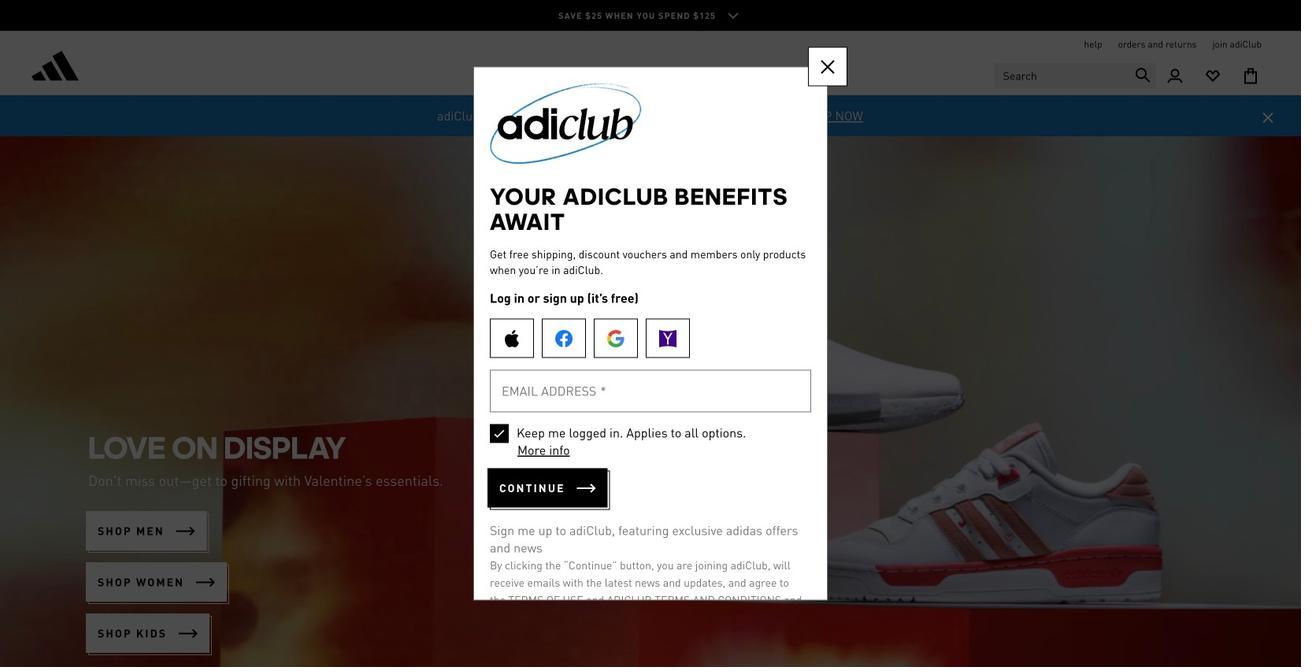 Task type: vqa. For each thing, say whether or not it's contained in the screenshot.
top image
yes



Task type: describe. For each thing, give the bounding box(es) containing it.
top image image
[[474, 68, 658, 164]]



Task type: locate. For each thing, give the bounding box(es) containing it.
2024 spring summer jason day image image
[[0, 136, 1302, 668]]

main navigation element
[[315, 58, 987, 95]]

EMAIL ADDRESS email field
[[490, 370, 812, 413]]

dialog
[[474, 47, 848, 668]]



